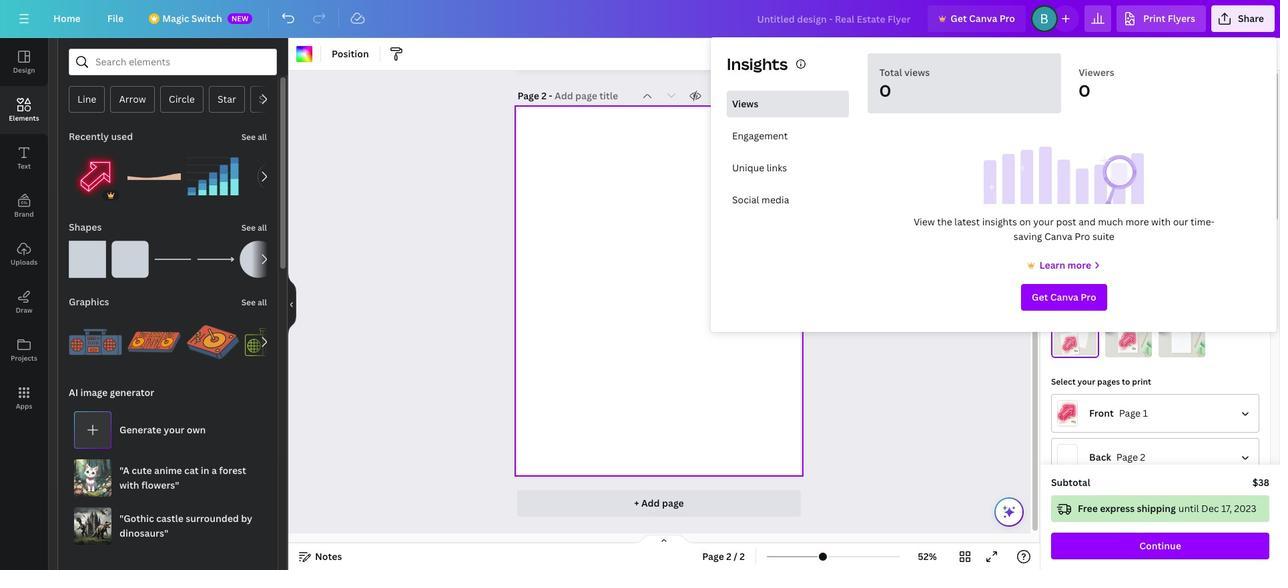Task type: locate. For each thing, give the bounding box(es) containing it.
contact down strings bar 474 washington street mosherville, mi 49258 strings-bar.co
[[1132, 299, 1142, 302]]

to inside the quality flyers delivered to your doorstep.
[[1085, 102, 1103, 124]]

arrow button
[[110, 86, 155, 113]]

0 down "viewers"
[[1079, 79, 1091, 101]]

night up the select
[[1071, 341, 1074, 342]]

engagement button
[[727, 123, 849, 150]]

see left "hide" image
[[241, 297, 256, 308]]

31 up the select
[[1067, 347, 1068, 348]]

subtotal
[[1051, 477, 1090, 489]]

2 vertical spatial 474
[[1064, 353, 1065, 353]]

474 up select your pages to print
[[1120, 349, 1121, 350]]

canva inside view the latest insights on your post and much more with our time- saving canva pro suite
[[1045, 230, 1073, 243]]

2 horizontal spatial bar.co
[[1122, 351, 1124, 351]]

bar up "for more information, contact marty at (281) 382 2201"
[[1127, 280, 1137, 286]]

1 vertical spatial see all button
[[240, 214, 268, 241]]

to down the viewers 0
[[1085, 102, 1103, 124]]

see for shapes
[[241, 222, 256, 234]]

2 vertical spatial (281)
[[1075, 355, 1076, 355]]

text
[[17, 162, 31, 171]]

0 horizontal spatial 8pm
[[1067, 348, 1068, 348]]

474 inside strings bar 474 washington street mosherville, mi 49258 strings-bar.co
[[1106, 289, 1110, 292]]

1 vertical spatial bar.co
[[1122, 351, 1124, 351]]

add this line to the canvas image left white circle shape 'image'
[[197, 241, 234, 278]]

view the latest insights on your post and much more with our time- saving canva pro suite
[[914, 216, 1215, 243]]

0 vertical spatial open mic night
[[1130, 335, 1133, 338]]

0 horizontal spatial (281)
[[1075, 355, 1076, 355]]

generate your own
[[119, 424, 206, 437]]

0 vertical spatial 2201
[[1163, 296, 1168, 298]]

1 horizontal spatial strings-
[[1106, 295, 1114, 298]]

brand button
[[0, 182, 48, 230]]

0 vertical spatial see all button
[[240, 123, 268, 150]]

+
[[634, 497, 639, 510]]

8pm
[[1124, 344, 1125, 344], [1067, 348, 1068, 348]]

get
[[951, 12, 967, 25], [1032, 291, 1048, 304]]

0 vertical spatial marty
[[1142, 298, 1149, 300]]

2 all from the top
[[258, 222, 267, 234]]

see all button for shapes
[[240, 214, 268, 241]]

strings up select your pages to print
[[1120, 348, 1126, 349]]

open mic night
[[1130, 335, 1133, 338], [1071, 340, 1074, 342]]

2 vertical spatial marty
[[1072, 355, 1074, 355]]

8pm up select your pages to print
[[1124, 344, 1125, 344]]

all up white circle shape 'image'
[[258, 222, 267, 234]]

strings up "for more information, contact marty at (281) 382 2201"
[[1105, 281, 1126, 288]]

bar
[[1127, 280, 1137, 286], [1126, 348, 1128, 349], [1069, 351, 1071, 352]]

mi 49258 inside strings bar 474 washington street mosherville, mi 49258 strings-bar.co
[[1119, 290, 1128, 293]]

your
[[1106, 102, 1144, 124], [1033, 216, 1054, 228], [1078, 376, 1095, 387], [164, 424, 185, 437]]

2 vertical spatial bar.co
[[1066, 354, 1068, 355]]

page
[[662, 497, 684, 510]]

mosherville, up select your pages to print
[[1120, 350, 1123, 351]]

0 horizontal spatial 31
[[1067, 347, 1068, 348]]

0 vertical spatial 474
[[1106, 289, 1110, 292]]

2 vertical spatial for
[[1064, 356, 1065, 356]]

2 vertical spatial at
[[1074, 355, 1075, 355]]

square image
[[69, 241, 106, 278]]

see up white circle shape 'image'
[[241, 222, 256, 234]]

1 vertical spatial mi 49258
[[1124, 350, 1126, 351]]

cat
[[184, 465, 199, 477]]

rounded square image
[[111, 241, 149, 278]]

1 horizontal spatial add this line to the canvas image
[[197, 241, 234, 278]]

see all down square button
[[241, 131, 267, 143]]

0 vertical spatial (281)
[[1152, 297, 1158, 299]]

1 horizontal spatial contact
[[1127, 353, 1129, 353]]

to for your
[[1085, 102, 1103, 124]]

0 vertical spatial open
[[1130, 335, 1132, 336]]

3 see all from the top
[[241, 297, 267, 308]]

notes button
[[294, 547, 347, 568]]

street up "for more information, contact marty at (281) 382 2201"
[[1123, 287, 1129, 290]]

1 horizontal spatial open
[[1130, 335, 1132, 336]]

at up select your pages to print
[[1131, 353, 1132, 353]]

your inside view the latest insights on your post and much more with our time- saving canva pro suite
[[1033, 216, 1054, 228]]

0 horizontal spatial get
[[951, 12, 967, 25]]

0 vertical spatial with
[[1151, 216, 1171, 228]]

0 vertical spatial contact
[[1132, 299, 1142, 302]]

2 horizontal spatial for
[[1120, 353, 1121, 353]]

1 horizontal spatial mic
[[1130, 336, 1131, 337]]

(281) up the select
[[1075, 355, 1076, 355]]

forest
[[219, 465, 246, 477]]

2201 up "print"
[[1135, 353, 1136, 353]]

strings- down suite
[[1106, 295, 1114, 298]]

ai
[[69, 386, 78, 399]]

washington up select your pages to print
[[1121, 349, 1125, 350]]

1 vertical spatial pro
[[1075, 230, 1090, 243]]

bar up select your pages to print
[[1126, 348, 1128, 349]]

at up the select
[[1074, 355, 1075, 355]]

more inside "for more information, contact marty at (281) 382 2201"
[[1111, 301, 1117, 304]]

open mic night up the select
[[1071, 340, 1074, 342]]

position
[[332, 47, 369, 60]]

1 horizontal spatial 474
[[1106, 289, 1110, 292]]

2201 up select your pages to print
[[1077, 354, 1078, 355]]

mosherville,
[[1106, 291, 1118, 295], [1120, 350, 1123, 351], [1064, 353, 1067, 354]]

your left pages
[[1078, 376, 1095, 387]]

recently used
[[69, 130, 133, 143]]

3 see from the top
[[241, 297, 256, 308]]

mic down "for more information, contact marty at (281) 382 2201"
[[1130, 336, 1131, 337]]

2 see all from the top
[[241, 222, 267, 234]]

1 all from the top
[[258, 131, 267, 143]]

0 down the total
[[880, 79, 891, 101]]

1 horizontal spatial get
[[1032, 291, 1048, 304]]

2 vertical spatial pro
[[1081, 291, 1096, 304]]

circle button
[[160, 86, 204, 113]]

social media button
[[727, 187, 849, 214]]

bar up the select
[[1069, 351, 1071, 352]]

0 vertical spatial see
[[241, 131, 256, 143]]

suite
[[1093, 230, 1115, 243]]

open up the select
[[1071, 340, 1073, 341]]

uploads button
[[0, 230, 48, 278]]

saving
[[1014, 230, 1042, 243]]

0 vertical spatial get canva pro
[[951, 12, 1015, 25]]

0 inside total views 0
[[880, 79, 891, 101]]

more down strings bar 474 washington street mosherville, mi 49258 strings-bar.co
[[1111, 301, 1117, 304]]

2201
[[1163, 296, 1168, 298], [1135, 353, 1136, 353], [1077, 354, 1078, 355]]

contact
[[1132, 299, 1142, 302], [1127, 353, 1129, 353], [1070, 355, 1072, 356]]

3 see all button from the top
[[240, 289, 268, 316]]

night
[[1130, 337, 1133, 338], [1071, 341, 1074, 342]]

all for recently used
[[258, 131, 267, 143]]

magic
[[162, 12, 189, 25]]

your right on
[[1033, 216, 1054, 228]]

more inside view the latest insights on your post and much more with our time- saving canva pro suite
[[1126, 216, 1149, 228]]

information, up select your pages to print
[[1123, 353, 1127, 353]]

1 see all from the top
[[241, 131, 267, 143]]

0 horizontal spatial aug
[[1066, 346, 1068, 347]]

file
[[107, 12, 124, 25]]

2 horizontal spatial contact
[[1132, 299, 1142, 302]]

1 see from the top
[[241, 131, 256, 143]]

1 vertical spatial 31
[[1067, 347, 1068, 348]]

for up select your pages to print
[[1120, 353, 1121, 353]]

0 horizontal spatial 2201
[[1077, 354, 1078, 355]]

1 vertical spatial get
[[1032, 291, 1048, 304]]

1 vertical spatial canva
[[1045, 230, 1073, 243]]

mi 49258 up the select
[[1067, 353, 1069, 354]]

1 horizontal spatial to
[[1122, 376, 1130, 387]]

see for graphics
[[241, 297, 256, 308]]

1 vertical spatial mic
[[1071, 340, 1073, 342]]

0 vertical spatial see all
[[241, 131, 267, 143]]

information, up the select
[[1067, 355, 1070, 356]]

bar.co down suite
[[1114, 294, 1121, 297]]

street up the select
[[1068, 352, 1069, 353]]

0 horizontal spatial 382
[[1076, 354, 1077, 355]]

contact inside "for more information, contact marty at (281) 382 2201"
[[1132, 299, 1142, 302]]

2 see all button from the top
[[240, 214, 268, 241]]

your down the viewers 0
[[1106, 102, 1144, 124]]

share button
[[1211, 5, 1275, 32]]

1 horizontal spatial marty
[[1129, 353, 1131, 353]]

mosherville, up "for more information, contact marty at (281) 382 2201"
[[1106, 291, 1118, 295]]

2 vertical spatial strings-
[[1064, 354, 1066, 355]]

for more information, contact marty at (281) 382 2201 strings bar 474 washington street mosherville, mi 49258 strings-bar.co aug 31 8pm up "print"
[[1120, 342, 1136, 353]]

open mic night down "for more information, contact marty at (281) 382 2201"
[[1130, 335, 1133, 338]]

mic up the select
[[1071, 340, 1073, 342]]

mi 49258 up "for more information, contact marty at (281) 382 2201"
[[1119, 290, 1128, 293]]

1 see all button from the top
[[240, 123, 268, 150]]

#ffffff image
[[296, 46, 312, 62]]

washington up the select
[[1065, 352, 1068, 353]]

washington up "for more information, contact marty at (281) 382 2201"
[[1110, 288, 1122, 291]]

382 right strings bar 474 washington street mosherville, mi 49258 strings-bar.co
[[1158, 296, 1163, 299]]

2 horizontal spatial marty
[[1142, 298, 1149, 300]]

all left "hide" image
[[258, 297, 267, 308]]

0 vertical spatial bar.co
[[1114, 294, 1121, 297]]

0 vertical spatial at
[[1149, 298, 1152, 300]]

1 add this line to the canvas image from the left
[[154, 241, 192, 278]]

more
[[1126, 216, 1149, 228], [1068, 259, 1091, 272], [1111, 301, 1117, 304], [1121, 353, 1123, 353], [1065, 356, 1067, 356]]

marty inside "for more information, contact marty at (281) 382 2201"
[[1142, 298, 1149, 300]]

bar.co up the select
[[1066, 354, 1068, 355]]

more right learn
[[1068, 259, 1091, 272]]

382 up "print"
[[1134, 353, 1135, 353]]

for more information, contact marty at (281) 382 2201
[[1107, 296, 1168, 304]]

1 vertical spatial see
[[241, 222, 256, 234]]

see all left "hide" image
[[241, 297, 267, 308]]

0 horizontal spatial to
[[1085, 102, 1103, 124]]

views button
[[727, 91, 849, 117]]

for
[[1107, 302, 1111, 304], [1120, 353, 1121, 353], [1064, 356, 1065, 356]]

add this line to the canvas image right rounded square image
[[154, 241, 192, 278]]

contact up select your pages to print
[[1127, 353, 1129, 353]]

1 horizontal spatial 0
[[1079, 79, 1091, 101]]

insights
[[982, 216, 1017, 228]]

0 inside the viewers 0
[[1079, 79, 1091, 101]]

get inside main menu bar
[[951, 12, 967, 25]]

to
[[1085, 102, 1103, 124], [1122, 376, 1130, 387]]

information, down strings bar 474 washington street mosherville, mi 49258 strings-bar.co
[[1118, 300, 1132, 303]]

8pm up the select
[[1067, 348, 1068, 348]]

1 vertical spatial see all
[[241, 222, 267, 234]]

mic
[[1130, 336, 1131, 337], [1071, 340, 1073, 342]]

474 up "for more information, contact marty at (281) 382 2201"
[[1106, 289, 1110, 292]]

street
[[1123, 287, 1129, 290], [1125, 349, 1126, 350], [1068, 352, 1069, 353]]

382
[[1158, 296, 1163, 299], [1134, 353, 1135, 353], [1076, 354, 1077, 355]]

white circle shape image
[[240, 241, 277, 278]]

shapes
[[69, 221, 102, 234]]

line
[[77, 93, 96, 105]]

382 up select your pages to print
[[1076, 354, 1077, 355]]

2 horizontal spatial 474
[[1120, 349, 1121, 350]]

media
[[762, 194, 789, 206]]

0 vertical spatial bar
[[1127, 280, 1137, 286]]

show pages image
[[632, 535, 696, 545]]

with left our
[[1151, 216, 1171, 228]]

(281) up "print"
[[1132, 353, 1133, 353]]

see all for shapes
[[241, 222, 267, 234]]

0 horizontal spatial mic
[[1071, 340, 1073, 342]]

1 horizontal spatial at
[[1131, 353, 1132, 353]]

aug
[[1124, 342, 1125, 343], [1066, 346, 1068, 347]]

see all button for graphics
[[240, 289, 268, 316]]

0 horizontal spatial get canva pro
[[951, 12, 1015, 25]]

much
[[1098, 216, 1123, 228]]

2 vertical spatial mi 49258
[[1067, 353, 1069, 354]]

get canva pro button
[[928, 5, 1026, 32], [1021, 284, 1107, 311]]

with down "a
[[119, 479, 139, 492]]

strings- up the select
[[1064, 354, 1066, 355]]

see down star button
[[241, 131, 256, 143]]

at right strings bar 474 washington street mosherville, mi 49258 strings-bar.co
[[1149, 298, 1152, 300]]

see all for graphics
[[241, 297, 267, 308]]

2 horizontal spatial 2201
[[1163, 296, 1168, 298]]

1 vertical spatial all
[[258, 222, 267, 234]]

for inside "for more information, contact marty at (281) 382 2201"
[[1107, 302, 1111, 304]]

2 right / on the right bottom
[[740, 551, 745, 563]]

1 horizontal spatial open mic night
[[1130, 335, 1133, 338]]

1 horizontal spatial 31
[[1124, 343, 1125, 344]]

aug up the select
[[1066, 346, 1068, 347]]

open down "for more information, contact marty at (281) 382 2201"
[[1130, 335, 1132, 336]]

street up select your pages to print
[[1125, 349, 1126, 350]]

get canva pro
[[951, 12, 1015, 25], [1032, 291, 1096, 304]]

1 0 from the left
[[880, 79, 891, 101]]

elements
[[9, 113, 39, 123]]

(281) right strings bar 474 washington street mosherville, mi 49258 strings-bar.co
[[1152, 297, 1158, 299]]

strings up the select
[[1064, 351, 1069, 353]]

contact up the select
[[1070, 355, 1072, 356]]

at
[[1149, 298, 1152, 300], [1131, 353, 1132, 353], [1074, 355, 1075, 355]]

mi 49258 up select your pages to print
[[1124, 350, 1126, 351]]

to for print
[[1122, 376, 1130, 387]]

pro
[[1000, 12, 1015, 25], [1075, 230, 1090, 243], [1081, 291, 1096, 304]]

2 see from the top
[[241, 222, 256, 234]]

2 vertical spatial bar
[[1069, 351, 1071, 352]]

front page 1
[[1089, 407, 1148, 419]]

2 0 from the left
[[1079, 79, 1091, 101]]

page left / on the right bottom
[[702, 551, 724, 563]]

generator
[[110, 386, 154, 399]]

1 vertical spatial to
[[1122, 376, 1130, 387]]

your inside the quality flyers delivered to your doorstep.
[[1106, 102, 1144, 124]]

all down square button
[[258, 131, 267, 143]]

for up the select
[[1064, 356, 1065, 356]]

group
[[69, 142, 122, 204], [187, 142, 240, 204], [128, 150, 181, 204], [69, 233, 106, 278], [111, 233, 149, 278], [240, 241, 277, 278], [69, 308, 122, 369], [186, 308, 240, 369], [127, 316, 181, 369], [245, 316, 298, 369]]

projects
[[11, 354, 37, 363]]

1 vertical spatial for
[[1120, 353, 1121, 353]]

0 vertical spatial pro
[[1000, 12, 1015, 25]]

1 vertical spatial marty
[[1129, 353, 1131, 353]]

Design title text field
[[747, 5, 923, 32]]

$38
[[1253, 477, 1270, 489]]

1 vertical spatial with
[[119, 479, 139, 492]]

382 inside "for more information, contact marty at (281) 382 2201"
[[1158, 296, 1163, 299]]

front
[[1089, 407, 1114, 419]]

neon red 3d isometric right arrow image
[[69, 150, 122, 204]]

2 right back at bottom right
[[1140, 451, 1145, 464]]

page 2 / 2
[[702, 551, 745, 563]]

for down strings bar 474 washington street mosherville, mi 49258 strings-bar.co
[[1107, 302, 1111, 304]]

for more information, contact marty at (281) 382 2201 strings bar 474 washington street mosherville, mi 49258 strings-bar.co aug 31 8pm up the select
[[1064, 346, 1078, 356]]

474 up the select
[[1064, 353, 1065, 353]]

0 vertical spatial information,
[[1118, 300, 1132, 303]]

get canva pro button inside main menu bar
[[928, 5, 1026, 32]]

2 vertical spatial 2201
[[1077, 354, 1078, 355]]

2201 right strings bar 474 washington street mosherville, mi 49258 strings-bar.co
[[1163, 296, 1168, 298]]

see all up white circle shape 'image'
[[241, 222, 267, 234]]

quality
[[1062, 81, 1120, 103]]

0 horizontal spatial mosherville,
[[1064, 353, 1067, 354]]

aug down "for more information, contact marty at (281) 382 2201"
[[1124, 342, 1125, 343]]

at inside "for more information, contact marty at (281) 382 2201"
[[1149, 298, 1152, 300]]

open
[[1130, 335, 1132, 336], [1071, 340, 1073, 341]]

0 vertical spatial 31
[[1124, 343, 1125, 344]]

home
[[53, 12, 81, 25]]

strings- inside strings bar 474 washington street mosherville, mi 49258 strings-bar.co
[[1106, 295, 1114, 298]]

night down "for more information, contact marty at (281) 382 2201"
[[1130, 337, 1133, 338]]

select
[[1051, 376, 1076, 387]]

until
[[1179, 503, 1199, 515]]

add this line to the canvas image
[[154, 241, 192, 278], [197, 241, 234, 278]]

1 vertical spatial strings-
[[1120, 351, 1122, 351]]

back
[[1089, 451, 1111, 464]]

get canva pro inside main menu bar
[[951, 12, 1015, 25]]

dinosaurs"
[[119, 527, 168, 540]]

more right much
[[1126, 216, 1149, 228]]

0 vertical spatial all
[[258, 131, 267, 143]]

0 horizontal spatial for
[[1064, 356, 1065, 356]]

brand
[[14, 210, 34, 219]]

2 vertical spatial see all button
[[240, 289, 268, 316]]

pages
[[1097, 376, 1120, 387]]

mosherville, up the select
[[1064, 353, 1067, 354]]

total
[[880, 66, 902, 79]]

2
[[541, 89, 547, 102], [1140, 451, 1145, 464], [726, 551, 731, 563], [740, 551, 745, 563]]

strings
[[1105, 281, 1126, 288], [1120, 348, 1126, 349], [1064, 351, 1069, 353]]

-
[[549, 89, 552, 102]]

2 vertical spatial information,
[[1067, 355, 1070, 356]]

pro inside main menu bar
[[1000, 12, 1015, 25]]

bar.co inside strings bar 474 washington street mosherville, mi 49258 strings-bar.co
[[1114, 294, 1121, 297]]

strings- up select your pages to print
[[1120, 351, 1122, 351]]

(281) inside "for more information, contact marty at (281) 382 2201"
[[1152, 297, 1158, 299]]

31 down "for more information, contact marty at (281) 382 2201"
[[1124, 343, 1125, 344]]

with
[[1151, 216, 1171, 228], [119, 479, 139, 492]]

the
[[937, 216, 952, 228]]

17,
[[1221, 503, 1232, 515]]

page 2 -
[[518, 89, 555, 102]]

3 all from the top
[[258, 297, 267, 308]]

more up the select
[[1065, 356, 1067, 356]]

0 horizontal spatial strings-
[[1064, 354, 1066, 355]]

2201 inside "for more information, contact marty at (281) 382 2201"
[[1163, 296, 1168, 298]]

to left "print"
[[1122, 376, 1130, 387]]

more up select your pages to print
[[1121, 353, 1123, 353]]

page left -
[[518, 89, 539, 102]]

1 vertical spatial strings
[[1120, 348, 1126, 349]]

0 vertical spatial street
[[1123, 287, 1129, 290]]

bar.co up select your pages to print
[[1122, 351, 1124, 351]]

quality flyers delivered to your doorstep.
[[1062, 81, 1249, 124]]



Task type: vqa. For each thing, say whether or not it's contained in the screenshot.


Task type: describe. For each thing, give the bounding box(es) containing it.
our
[[1173, 216, 1189, 228]]

print
[[1143, 12, 1166, 25]]

2 vertical spatial street
[[1068, 352, 1069, 353]]

social media
[[732, 194, 789, 206]]

0 horizontal spatial contact
[[1070, 355, 1072, 356]]

pro inside view the latest insights on your post and much more with our time- saving canva pro suite
[[1075, 230, 1090, 243]]

1 horizontal spatial (281)
[[1132, 353, 1133, 353]]

1 horizontal spatial aug
[[1124, 342, 1125, 343]]

0 horizontal spatial night
[[1071, 341, 1074, 342]]

Search elements search field
[[95, 49, 250, 75]]

2023
[[1234, 503, 1257, 515]]

cute
[[132, 465, 152, 477]]

shapes button
[[67, 214, 103, 241]]

0 horizontal spatial open
[[1071, 340, 1073, 341]]

share
[[1238, 12, 1264, 25]]

learn more button
[[1025, 258, 1103, 274]]

links
[[767, 162, 787, 174]]

washington inside strings bar 474 washington street mosherville, mi 49258 strings-bar.co
[[1110, 288, 1122, 291]]

1
[[1143, 407, 1148, 419]]

free express shipping until dec 17, 2023
[[1078, 503, 1257, 515]]

display preview 3 of the design image
[[1172, 328, 1191, 354]]

1 vertical spatial washington
[[1121, 349, 1125, 350]]

1 horizontal spatial 2201
[[1135, 353, 1136, 353]]

new
[[231, 13, 248, 23]]

"gothic
[[119, 513, 154, 525]]

image
[[80, 386, 108, 399]]

file button
[[97, 5, 134, 32]]

single turntable image
[[186, 316, 240, 369]]

0 vertical spatial 8pm
[[1124, 344, 1125, 344]]

total views 0
[[880, 66, 930, 101]]

hide image
[[288, 272, 296, 336]]

1 vertical spatial get canva pro button
[[1021, 284, 1107, 311]]

2 vertical spatial washington
[[1065, 352, 1068, 353]]

used
[[111, 130, 133, 143]]

elements button
[[0, 86, 48, 134]]

with inside "a cute anime cat in a forest with flowers"
[[119, 479, 139, 492]]

"gothic castle surrounded by dinosaurs"
[[119, 513, 252, 540]]

2 horizontal spatial strings-
[[1120, 351, 1122, 351]]

more inside button
[[1068, 259, 1091, 272]]

2 vertical spatial strings
[[1064, 351, 1069, 353]]

unique links
[[732, 162, 787, 174]]

insights
[[727, 53, 788, 75]]

generate
[[119, 424, 161, 437]]

flyers
[[1168, 12, 1195, 25]]

/
[[734, 551, 738, 563]]

viewers 0
[[1079, 66, 1114, 101]]

see for recently used
[[241, 131, 256, 143]]

0 horizontal spatial for more information, contact marty at (281) 382 2201 strings bar 474 washington street mosherville, mi 49258 strings-bar.co aug 31 8pm
[[1064, 346, 1078, 356]]

information, inside "for more information, contact marty at (281) 382 2201"
[[1118, 300, 1132, 303]]

see all for recently used
[[241, 131, 267, 143]]

flyers
[[1123, 81, 1171, 103]]

"a
[[119, 465, 129, 477]]

abstract border image
[[128, 150, 181, 204]]

1 vertical spatial bar
[[1126, 348, 1128, 349]]

all for shapes
[[258, 222, 267, 234]]

engagement
[[732, 129, 788, 142]]

castle
[[156, 513, 183, 525]]

projects button
[[0, 326, 48, 374]]

page 2 / 2 button
[[697, 547, 750, 568]]

see all button for recently used
[[240, 123, 268, 150]]

2 left / on the right bottom
[[726, 551, 731, 563]]

2 vertical spatial mosherville,
[[1064, 353, 1067, 354]]

recently
[[69, 130, 109, 143]]

in
[[201, 465, 209, 477]]

+ add page
[[634, 497, 684, 510]]

social
[[732, 194, 759, 206]]

strings bar 474 washington street mosherville, mi 49258 strings-bar.co
[[1105, 280, 1137, 298]]

0 horizontal spatial at
[[1074, 355, 1075, 355]]

1 horizontal spatial night
[[1130, 337, 1133, 338]]

page inside button
[[702, 551, 724, 563]]

1 vertical spatial aug
[[1066, 346, 1068, 347]]

draw button
[[0, 278, 48, 326]]

page left the 1
[[1119, 407, 1141, 419]]

2 inside select your pages to print element
[[1140, 451, 1145, 464]]

2 vertical spatial canva
[[1050, 291, 1079, 304]]

shipping
[[1137, 503, 1176, 515]]

star button
[[209, 86, 245, 113]]

select your pages to print
[[1051, 376, 1151, 387]]

time-
[[1191, 216, 1215, 228]]

strings inside strings bar 474 washington street mosherville, mi 49258 strings-bar.co
[[1105, 281, 1126, 288]]

main menu bar
[[0, 0, 1280, 38]]

1 horizontal spatial for more information, contact marty at (281) 382 2201 strings bar 474 washington street mosherville, mi 49258 strings-bar.co aug 31 8pm
[[1120, 342, 1136, 353]]

1 vertical spatial street
[[1125, 349, 1126, 350]]

circle
[[169, 93, 195, 105]]

graphics
[[69, 296, 109, 308]]

design button
[[0, 38, 48, 86]]

recently used button
[[67, 123, 134, 150]]

your left own
[[164, 424, 185, 437]]

unique
[[732, 162, 764, 174]]

side panel tab list
[[0, 38, 48, 423]]

bar inside strings bar 474 washington street mosherville, mi 49258 strings-bar.co
[[1127, 280, 1137, 286]]

notes
[[315, 551, 342, 563]]

1 horizontal spatial get canva pro
[[1032, 291, 1096, 304]]

print
[[1132, 376, 1151, 387]]

draw
[[16, 306, 32, 315]]

print flyers button
[[1117, 5, 1206, 32]]

viewers
[[1079, 66, 1114, 79]]

1 horizontal spatial 382
[[1134, 353, 1135, 353]]

apps button
[[0, 374, 48, 423]]

and
[[1079, 216, 1096, 228]]

star
[[218, 93, 236, 105]]

view
[[914, 216, 935, 228]]

1 vertical spatial 474
[[1120, 349, 1121, 350]]

page right back at bottom right
[[1117, 451, 1138, 464]]

dec
[[1201, 503, 1219, 515]]

0 horizontal spatial 474
[[1064, 353, 1065, 353]]

0 horizontal spatial marty
[[1072, 355, 1074, 355]]

position button
[[326, 43, 374, 65]]

print flyers
[[1143, 12, 1195, 25]]

unique links button
[[727, 155, 849, 182]]

learn more
[[1040, 259, 1091, 272]]

boombox image
[[69, 316, 122, 369]]

1 vertical spatial contact
[[1127, 353, 1129, 353]]

1 vertical spatial 8pm
[[1067, 348, 1068, 348]]

express
[[1100, 503, 1135, 515]]

+ add page button
[[518, 491, 801, 517]]

double turntable image
[[127, 316, 181, 369]]

canva inside main menu bar
[[969, 12, 997, 25]]

street inside strings bar 474 washington street mosherville, mi 49258 strings-bar.co
[[1123, 287, 1129, 290]]

52% button
[[906, 547, 949, 568]]

switch
[[191, 12, 222, 25]]

Page title text field
[[555, 89, 620, 103]]

with inside view the latest insights on your post and much more with our time- saving canva pro suite
[[1151, 216, 1171, 228]]

select your pages to print element
[[1051, 394, 1259, 477]]

design
[[13, 65, 35, 75]]

latest
[[955, 216, 980, 228]]

arrow
[[119, 93, 146, 105]]

text button
[[0, 134, 48, 182]]

add
[[641, 497, 660, 510]]

delivered
[[1174, 81, 1249, 103]]

own
[[187, 424, 206, 437]]

line button
[[69, 86, 105, 113]]

free
[[1078, 503, 1098, 515]]

all for graphics
[[258, 297, 267, 308]]

anime
[[154, 465, 182, 477]]

a
[[212, 465, 217, 477]]

1 vertical spatial information,
[[1123, 353, 1127, 353]]

2 left -
[[541, 89, 547, 102]]

learn
[[1040, 259, 1065, 272]]

0 horizontal spatial open mic night
[[1071, 340, 1074, 342]]

square
[[259, 93, 291, 105]]

52%
[[918, 551, 937, 563]]

ai image generator
[[69, 386, 154, 399]]

mosherville, inside strings bar 474 washington street mosherville, mi 49258 strings-bar.co
[[1106, 291, 1118, 295]]

views
[[732, 97, 759, 110]]

canva assistant image
[[1001, 505, 1017, 521]]

boombox icon image
[[245, 316, 298, 369]]

0 vertical spatial mic
[[1130, 336, 1131, 337]]

2 add this line to the canvas image from the left
[[197, 241, 234, 278]]

1 vertical spatial mosherville,
[[1120, 350, 1123, 351]]



